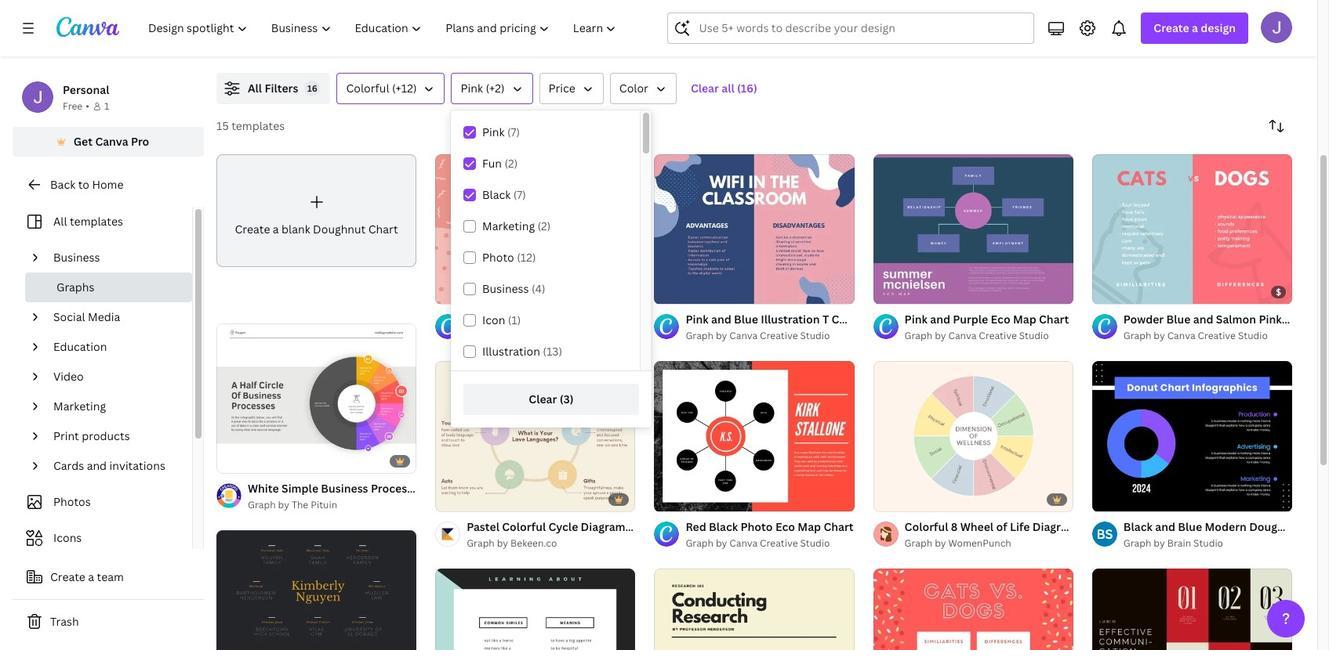 Task type: describe. For each thing, give the bounding box(es) containing it.
by inside fun background peach t chart graph by canva creative studio
[[497, 330, 508, 343]]

price button
[[539, 73, 604, 104]]

canva inside powder blue and salmon pink t chart graph by canva creative studio
[[1168, 330, 1196, 343]]

marketing for marketing
[[53, 399, 106, 414]]

blue inside powder blue and salmon pink t chart graph by canva creative studio
[[1167, 312, 1191, 327]]

purple
[[953, 312, 988, 327]]

red black photo eco map chart image
[[654, 362, 855, 512]]

(13)
[[543, 344, 562, 359]]

products
[[82, 429, 130, 444]]

bs link
[[1092, 522, 1117, 547]]

pink (7)
[[482, 125, 520, 140]]

graph inside black and blue modern doughnut char graph by brain studio
[[1124, 537, 1152, 550]]

Search search field
[[699, 13, 1025, 43]]

blue for illustration
[[734, 312, 758, 327]]

create a blank doughnut chart
[[235, 222, 398, 237]]

eco for photo
[[776, 520, 795, 535]]

create a design button
[[1141, 13, 1249, 44]]

fun for fun background peach t chart graph by canva creative studio
[[467, 312, 487, 327]]

(+12)
[[392, 81, 417, 96]]

create a team button
[[13, 562, 204, 594]]

1
[[104, 100, 109, 113]]

black and blue modern doughnut char graph by brain studio
[[1124, 520, 1329, 550]]

graph by bekeen.co link
[[467, 536, 636, 552]]

pink for pink and purple eco map chart graph by canva creative studio
[[905, 312, 928, 327]]

1 vertical spatial illustration
[[482, 344, 540, 359]]

graph left womenpunch
[[905, 537, 933, 550]]

pastel colorful cycle diagram graph image
[[435, 362, 636, 512]]

red
[[686, 520, 706, 535]]

back to home
[[50, 177, 124, 192]]

studio inside powder blue and salmon pink t chart graph by canva creative studio
[[1238, 330, 1268, 343]]

blank
[[282, 222, 310, 237]]

create a team
[[50, 570, 124, 585]]

chart inside red black photo eco map chart graph by canva creative studio
[[824, 520, 854, 535]]

graph down white
[[248, 499, 276, 512]]

clear all (16) button
[[683, 73, 765, 104]]

clear (3) button
[[464, 384, 639, 416]]

chart inside fun background peach t chart graph by canva creative studio
[[600, 312, 630, 327]]

white simple business process circle graph graph by the pituin
[[248, 481, 482, 512]]

create a blank doughnut chart link
[[216, 155, 417, 267]]

social
[[53, 310, 85, 325]]

(7) for pink (7)
[[507, 125, 520, 140]]

marketing link
[[47, 392, 183, 422]]

mint and black simple t chart image
[[435, 569, 636, 651]]

pink and blue illustration t chart graph by canva creative studio
[[686, 312, 862, 343]]

invitations
[[109, 459, 165, 474]]

t inside pink and blue illustration t chart graph by canva creative studio
[[823, 312, 829, 327]]

graph by canva creative studio link for purple
[[905, 329, 1069, 345]]

womenpunch
[[949, 537, 1012, 550]]

graph by canva creative studio link for peach
[[467, 329, 630, 345]]

jacob simon image
[[1261, 12, 1292, 43]]

(2) for marketing (2)
[[538, 219, 551, 234]]

colorful 8 wheel of life diagram graph link
[[905, 519, 1113, 536]]

get canva pro button
[[13, 127, 204, 157]]

studio inside pink and blue illustration t chart graph by canva creative studio
[[800, 330, 830, 343]]

process
[[371, 481, 413, 496]]

business for business
[[53, 250, 100, 265]]

photo (12)
[[482, 250, 536, 265]]

graph inside pink and blue illustration t chart graph by canva creative studio
[[686, 330, 714, 343]]

white simple business process circle graph link
[[248, 481, 482, 498]]

red black photo eco map chart graph by canva creative studio
[[686, 520, 854, 550]]

diagram inside colorful 8 wheel of life diagram graph graph by womenpunch
[[1033, 520, 1077, 535]]

pink and purple eco map chart link
[[905, 312, 1069, 329]]

cards and invitations link
[[47, 452, 183, 482]]

red black photo eco map chart link
[[686, 519, 854, 536]]

16
[[307, 82, 317, 94]]

education link
[[47, 333, 183, 362]]

pink inside powder blue and salmon pink t chart graph by canva creative studio
[[1259, 312, 1282, 327]]

black and gold eco map chart image
[[216, 531, 417, 651]]

creative for pink and blue illustration t chart
[[760, 330, 798, 343]]

graph by brain studio link
[[1124, 536, 1292, 552]]

and for eco
[[930, 312, 951, 327]]

color button
[[610, 73, 677, 104]]

photos link
[[22, 488, 183, 518]]

graph inside fun background peach t chart graph by canva creative studio
[[467, 330, 495, 343]]

by inside powder blue and salmon pink t chart graph by canva creative studio
[[1154, 330, 1165, 343]]

creative for pink and purple eco map chart
[[979, 330, 1017, 343]]

pro
[[131, 134, 149, 149]]

get
[[73, 134, 93, 149]]

chart inside powder blue and salmon pink t chart graph by canva creative studio
[[1294, 312, 1324, 327]]

15 templates
[[216, 118, 285, 133]]

by inside pink and purple eco map chart graph by canva creative studio
[[935, 330, 946, 343]]

create for create a blank doughnut chart
[[235, 222, 270, 237]]

red and white fun t chart image
[[873, 569, 1074, 651]]

back to home link
[[13, 169, 204, 201]]

chart inside pink and purple eco map chart graph by canva creative studio
[[1039, 312, 1069, 327]]

and for modern
[[1155, 520, 1176, 535]]

powder blue and salmon pink t chart graph by canva creative studio
[[1124, 312, 1324, 343]]

team
[[97, 570, 124, 585]]

fun background peach t chart graph by canva creative studio
[[467, 312, 630, 343]]

free •
[[63, 100, 89, 113]]

social media link
[[47, 303, 183, 333]]

of
[[996, 520, 1007, 535]]

doughnut charts templates image
[[958, 0, 1292, 54]]

the
[[292, 499, 308, 512]]

business link
[[47, 243, 183, 273]]

free
[[63, 100, 83, 113]]

icons link
[[22, 524, 183, 554]]

video link
[[47, 362, 183, 392]]

cards
[[53, 459, 84, 474]]

canva inside pink and purple eco map chart graph by canva creative studio
[[949, 330, 977, 343]]

fun (2)
[[482, 156, 518, 171]]

circle
[[415, 481, 446, 496]]

canva inside pink and blue illustration t chart graph by canva creative studio
[[730, 330, 758, 343]]

studio inside pink and purple eco map chart graph by canva creative studio
[[1019, 330, 1049, 343]]

graph by canva creative studio link for photo
[[686, 536, 854, 552]]

top level navigation element
[[138, 13, 630, 44]]

black and blue modern doughnut chart graph image
[[1092, 362, 1292, 512]]

diagram inside pastel colorful cycle diagram graph graph by bekeen.co
[[581, 520, 626, 535]]

cycle
[[549, 520, 578, 535]]

filters
[[265, 81, 298, 96]]

create a blank doughnut chart element
[[216, 155, 417, 267]]

chart inside 'link'
[[368, 222, 398, 237]]

t inside powder blue and salmon pink t chart graph by canva creative studio
[[1285, 312, 1291, 327]]

graph inside powder blue and salmon pink t chart graph by canva creative studio
[[1124, 330, 1152, 343]]

15
[[216, 118, 229, 133]]

media
[[88, 310, 120, 325]]

trash link
[[13, 607, 204, 638]]

•
[[86, 100, 89, 113]]

white simple business process circle graph image
[[216, 324, 417, 474]]

to
[[78, 177, 89, 192]]

personal
[[63, 82, 109, 97]]

all
[[722, 81, 735, 96]]

pink (+2) button
[[451, 73, 533, 104]]

pastel
[[467, 520, 500, 535]]



Task type: locate. For each thing, give the bounding box(es) containing it.
by inside the white simple business process circle graph graph by the pituin
[[278, 499, 289, 512]]

(7) for black (7)
[[514, 187, 526, 202]]

2 t from the left
[[823, 312, 829, 327]]

create for create a team
[[50, 570, 85, 585]]

1 horizontal spatial (2)
[[538, 219, 551, 234]]

graph down pastel
[[467, 537, 495, 550]]

1 vertical spatial doughnut
[[1250, 520, 1303, 535]]

0 horizontal spatial illustration
[[482, 344, 540, 359]]

a for blank
[[273, 222, 279, 237]]

doughnut left the char
[[1250, 520, 1303, 535]]

blue inside black and blue modern doughnut char graph by brain studio
[[1178, 520, 1202, 535]]

brain studio image
[[1092, 522, 1117, 547]]

white
[[248, 481, 279, 496]]

a for design
[[1192, 20, 1198, 35]]

1 horizontal spatial t
[[823, 312, 829, 327]]

graph by womenpunch link
[[905, 536, 1074, 552]]

0 horizontal spatial (2)
[[505, 156, 518, 171]]

a for team
[[88, 570, 94, 585]]

clear all (16)
[[691, 81, 758, 96]]

templates for 15 templates
[[231, 118, 285, 133]]

create left the blank
[[235, 222, 270, 237]]

create
[[1154, 20, 1190, 35], [235, 222, 270, 237], [50, 570, 85, 585]]

blue inside pink and blue illustration t chart graph by canva creative studio
[[734, 312, 758, 327]]

creative
[[541, 330, 579, 343], [760, 330, 798, 343], [979, 330, 1017, 343], [1198, 330, 1236, 343], [760, 537, 798, 550]]

graph inside pink and purple eco map chart graph by canva creative studio
[[905, 330, 933, 343]]

0 vertical spatial photo
[[482, 250, 514, 265]]

pink and purple eco map chart graph by canva creative studio
[[905, 312, 1069, 343]]

colorful for colorful (+12)
[[346, 81, 389, 96]]

create inside 'link'
[[235, 222, 270, 237]]

background
[[489, 312, 553, 327]]

(4)
[[532, 282, 546, 296]]

a left the blank
[[273, 222, 279, 237]]

graph right the life on the bottom right
[[1080, 520, 1113, 535]]

graph left "red"
[[628, 520, 661, 535]]

1 horizontal spatial all
[[248, 81, 262, 96]]

blue
[[734, 312, 758, 327], [1167, 312, 1191, 327], [1178, 520, 1202, 535]]

(3)
[[560, 392, 574, 407]]

(7) up fun (2)
[[507, 125, 520, 140]]

create inside button
[[50, 570, 85, 585]]

0 vertical spatial (7)
[[507, 125, 520, 140]]

1 vertical spatial fun
[[467, 312, 487, 327]]

pink inside pink and purple eco map chart graph by canva creative studio
[[905, 312, 928, 327]]

black right "red"
[[709, 520, 738, 535]]

1 horizontal spatial doughnut
[[1250, 520, 1303, 535]]

create a design
[[1154, 20, 1236, 35]]

marketing down 'video'
[[53, 399, 106, 414]]

by down icon (1)
[[497, 330, 508, 343]]

0 horizontal spatial t
[[591, 312, 597, 327]]

graph down the icon
[[467, 330, 495, 343]]

studio inside black and blue modern doughnut char graph by brain studio
[[1194, 537, 1224, 550]]

and inside powder blue and salmon pink t chart graph by canva creative studio
[[1193, 312, 1214, 327]]

by down pink and blue illustration t chart link
[[716, 330, 727, 343]]

graph right brain studio element
[[1124, 537, 1152, 550]]

photo left "(12)"
[[482, 250, 514, 265]]

1 horizontal spatial create
[[235, 222, 270, 237]]

cards and invitations
[[53, 459, 165, 474]]

diagram right cycle
[[581, 520, 626, 535]]

by down pink and purple eco map chart link
[[935, 330, 946, 343]]

0 vertical spatial templates
[[231, 118, 285, 133]]

business up graph by the pituin link
[[321, 481, 368, 496]]

creative inside pink and blue illustration t chart graph by canva creative studio
[[760, 330, 798, 343]]

pink and blue illustration t chart link
[[686, 312, 862, 329]]

Sort by button
[[1261, 111, 1292, 142]]

all templates
[[53, 214, 123, 229]]

cream and black process flow chart image
[[654, 569, 855, 651]]

graph right the circle
[[449, 481, 482, 496]]

fun for fun (2)
[[482, 156, 502, 171]]

templates for all templates
[[70, 214, 123, 229]]

creative down red black photo eco map chart link
[[760, 537, 798, 550]]

black inside black and blue modern doughnut char graph by brain studio
[[1124, 520, 1153, 535]]

colorful 8 wheel of life diagram graph graph by womenpunch
[[905, 520, 1113, 550]]

pink for pink (+2)
[[461, 81, 483, 96]]

print products link
[[47, 422, 183, 452]]

studio down the modern
[[1194, 537, 1224, 550]]

by down pastel
[[497, 537, 508, 550]]

a inside dropdown button
[[1192, 20, 1198, 35]]

1 vertical spatial map
[[798, 520, 821, 535]]

canva inside fun background peach t chart graph by canva creative studio
[[511, 330, 539, 343]]

templates right 15 on the left top
[[231, 118, 285, 133]]

a inside 'link'
[[273, 222, 279, 237]]

1 horizontal spatial illustration
[[761, 312, 820, 327]]

create left design
[[1154, 20, 1190, 35]]

eco inside red black photo eco map chart graph by canva creative studio
[[776, 520, 795, 535]]

0 vertical spatial map
[[1013, 312, 1037, 327]]

colorful inside button
[[346, 81, 389, 96]]

brain studio element
[[1092, 522, 1117, 547]]

eco inside pink and purple eco map chart graph by canva creative studio
[[991, 312, 1011, 327]]

0 vertical spatial illustration
[[761, 312, 820, 327]]

eco for purple
[[991, 312, 1011, 327]]

creative inside red black photo eco map chart graph by canva creative studio
[[760, 537, 798, 550]]

0 horizontal spatial diagram
[[581, 520, 626, 535]]

0 vertical spatial all
[[248, 81, 262, 96]]

clear left 'all'
[[691, 81, 719, 96]]

all down back
[[53, 214, 67, 229]]

2 vertical spatial business
[[321, 481, 368, 496]]

graph down powder
[[1124, 330, 1152, 343]]

and inside pink and purple eco map chart graph by canva creative studio
[[930, 312, 951, 327]]

create for create a design
[[1154, 20, 1190, 35]]

create inside dropdown button
[[1154, 20, 1190, 35]]

t inside fun background peach t chart graph by canva creative studio
[[591, 312, 597, 327]]

pink inside button
[[461, 81, 483, 96]]

1 diagram from the left
[[581, 520, 626, 535]]

0 vertical spatial create
[[1154, 20, 1190, 35]]

templates
[[231, 118, 285, 133], [70, 214, 123, 229]]

salmon
[[1216, 312, 1256, 327]]

canva down the 'powder blue and salmon pink t chart' link
[[1168, 330, 1196, 343]]

studio inside fun background peach t chart graph by canva creative studio
[[581, 330, 611, 343]]

1 horizontal spatial colorful
[[502, 520, 546, 535]]

1 vertical spatial clear
[[529, 392, 557, 407]]

1 vertical spatial (7)
[[514, 187, 526, 202]]

by inside pink and blue illustration t chart graph by canva creative studio
[[716, 330, 727, 343]]

pink (+2)
[[461, 81, 505, 96]]

doughnut inside 'link'
[[313, 222, 366, 237]]

2 horizontal spatial create
[[1154, 20, 1190, 35]]

0 horizontal spatial create
[[50, 570, 85, 585]]

black down fun (2)
[[482, 187, 511, 202]]

graph inside red black photo eco map chart graph by canva creative studio
[[686, 537, 714, 550]]

pink and purple eco map chart image
[[873, 155, 1074, 305]]

colorful up bekeen.co at bottom
[[502, 520, 546, 535]]

clear for clear (3)
[[529, 392, 557, 407]]

pastel colorful cycle diagram graph graph by bekeen.co
[[467, 520, 661, 550]]

pink for pink and blue illustration t chart graph by canva creative studio
[[686, 312, 709, 327]]

photo
[[482, 250, 514, 265], [741, 520, 773, 535]]

graph by canva creative studio link for blue
[[686, 329, 855, 345]]

0 horizontal spatial map
[[798, 520, 821, 535]]

colorful left the 8
[[905, 520, 949, 535]]

creative inside powder blue and salmon pink t chart graph by canva creative studio
[[1198, 330, 1236, 343]]

icon
[[482, 313, 505, 328]]

(1)
[[508, 313, 521, 328]]

1 horizontal spatial eco
[[991, 312, 1011, 327]]

fun
[[482, 156, 502, 171], [467, 312, 487, 327]]

1 horizontal spatial marketing
[[482, 219, 535, 234]]

trash
[[50, 615, 79, 630]]

pink inside pink and blue illustration t chart graph by canva creative studio
[[686, 312, 709, 327]]

by down red black photo eco map chart link
[[716, 537, 727, 550]]

and for illustration
[[711, 312, 732, 327]]

by left womenpunch
[[935, 537, 946, 550]]

creative down pink and blue illustration t chart link
[[760, 330, 798, 343]]

video
[[53, 369, 84, 384]]

all for all templates
[[53, 214, 67, 229]]

char
[[1305, 520, 1329, 535]]

0 vertical spatial clear
[[691, 81, 719, 96]]

clear inside clear (3) button
[[529, 392, 557, 407]]

red black and cream process flow chart image
[[1092, 569, 1292, 651]]

studio down salmon
[[1238, 330, 1268, 343]]

all filters
[[248, 81, 298, 96]]

by inside colorful 8 wheel of life diagram graph graph by womenpunch
[[935, 537, 946, 550]]

1 horizontal spatial clear
[[691, 81, 719, 96]]

fun inside fun background peach t chart graph by canva creative studio
[[467, 312, 487, 327]]

all left filters
[[248, 81, 262, 96]]

creative down pink and purple eco map chart link
[[979, 330, 1017, 343]]

creative down the 'powder blue and salmon pink t chart' link
[[1198, 330, 1236, 343]]

2 horizontal spatial business
[[482, 282, 529, 296]]

photos
[[53, 495, 91, 510]]

studio down red black photo eco map chart link
[[800, 537, 830, 550]]

colorful inside colorful 8 wheel of life diagram graph graph by womenpunch
[[905, 520, 949, 535]]

0 vertical spatial doughnut
[[313, 222, 366, 237]]

by left brain
[[1154, 537, 1165, 550]]

studio inside red black photo eco map chart graph by canva creative studio
[[800, 537, 830, 550]]

0 horizontal spatial clear
[[529, 392, 557, 407]]

(+2)
[[486, 81, 505, 96]]

canva inside button
[[95, 134, 128, 149]]

illustration inside pink and blue illustration t chart graph by canva creative studio
[[761, 312, 820, 327]]

colorful inside pastel colorful cycle diagram graph graph by bekeen.co
[[502, 520, 546, 535]]

powder
[[1124, 312, 1164, 327]]

0 horizontal spatial marketing
[[53, 399, 106, 414]]

by left the
[[278, 499, 289, 512]]

fun background peach t chart link
[[467, 312, 630, 329]]

marketing
[[482, 219, 535, 234], [53, 399, 106, 414]]

graph down pink and purple eco map chart link
[[905, 330, 933, 343]]

0 vertical spatial (2)
[[505, 156, 518, 171]]

colorful (+12)
[[346, 81, 417, 96]]

1 vertical spatial marketing
[[53, 399, 106, 414]]

(12)
[[517, 250, 536, 265]]

map for photo
[[798, 520, 821, 535]]

2 horizontal spatial black
[[1124, 520, 1153, 535]]

black for black and blue modern doughnut char graph by brain studio
[[1124, 520, 1153, 535]]

studio down pink and blue illustration t chart link
[[800, 330, 830, 343]]

creative up (13)
[[541, 330, 579, 343]]

creative inside fun background peach t chart graph by canva creative studio
[[541, 330, 579, 343]]

bekeen.co
[[511, 537, 557, 550]]

1 horizontal spatial a
[[273, 222, 279, 237]]

create down icons at the left of page
[[50, 570, 85, 585]]

map inside pink and purple eco map chart graph by canva creative studio
[[1013, 312, 1037, 327]]

design
[[1201, 20, 1236, 35]]

(2) for fun (2)
[[505, 156, 518, 171]]

and inside black and blue modern doughnut char graph by brain studio
[[1155, 520, 1176, 535]]

get canva pro
[[73, 134, 149, 149]]

1 vertical spatial create
[[235, 222, 270, 237]]

powder blue and salmon pink t chart image
[[1092, 155, 1292, 305]]

1 horizontal spatial templates
[[231, 118, 285, 133]]

3 t from the left
[[1285, 312, 1291, 327]]

studio down pink and purple eco map chart link
[[1019, 330, 1049, 343]]

0 horizontal spatial photo
[[482, 250, 514, 265]]

pink for pink (7)
[[482, 125, 505, 140]]

diagram
[[581, 520, 626, 535], [1033, 520, 1077, 535]]

0 horizontal spatial all
[[53, 214, 67, 229]]

black (7)
[[482, 187, 526, 202]]

creative inside pink and purple eco map chart graph by canva creative studio
[[979, 330, 1017, 343]]

doughnut right the blank
[[313, 222, 366, 237]]

marketing for marketing (2)
[[482, 219, 535, 234]]

map for purple
[[1013, 312, 1037, 327]]

a left team
[[88, 570, 94, 585]]

0 vertical spatial a
[[1192, 20, 1198, 35]]

2 vertical spatial a
[[88, 570, 94, 585]]

(7) up marketing (2)
[[514, 187, 526, 202]]

social media
[[53, 310, 120, 325]]

0 horizontal spatial business
[[53, 250, 100, 265]]

None search field
[[668, 13, 1035, 44]]

0 horizontal spatial templates
[[70, 214, 123, 229]]

t
[[591, 312, 597, 327], [823, 312, 829, 327], [1285, 312, 1291, 327]]

canva down pink and blue illustration t chart link
[[730, 330, 758, 343]]

canva down red black photo eco map chart link
[[730, 537, 758, 550]]

2 horizontal spatial a
[[1192, 20, 1198, 35]]

1 vertical spatial photo
[[741, 520, 773, 535]]

black right brain studio element
[[1124, 520, 1153, 535]]

1 vertical spatial (2)
[[538, 219, 551, 234]]

1 vertical spatial eco
[[776, 520, 795, 535]]

business down the photo (12)
[[482, 282, 529, 296]]

creative for red black photo eco map chart
[[760, 537, 798, 550]]

blue for modern
[[1178, 520, 1202, 535]]

0 vertical spatial business
[[53, 250, 100, 265]]

a
[[1192, 20, 1198, 35], [273, 222, 279, 237], [88, 570, 94, 585]]

canva
[[95, 134, 128, 149], [511, 330, 539, 343], [730, 330, 758, 343], [949, 330, 977, 343], [1168, 330, 1196, 343], [730, 537, 758, 550]]

pastel colorful cycle diagram graph link
[[467, 519, 661, 536]]

icon (1)
[[482, 313, 521, 328]]

colorful 8 wheel of life diagram graph image
[[873, 362, 1074, 512]]

(2)
[[505, 156, 518, 171], [538, 219, 551, 234]]

0 horizontal spatial black
[[482, 187, 511, 202]]

chart
[[368, 222, 398, 237], [600, 312, 630, 327], [832, 312, 862, 327], [1039, 312, 1069, 327], [1294, 312, 1324, 327], [824, 520, 854, 535]]

wheel
[[960, 520, 994, 535]]

black inside red black photo eco map chart graph by canva creative studio
[[709, 520, 738, 535]]

0 vertical spatial marketing
[[482, 219, 535, 234]]

fun background peach t chart image
[[435, 155, 636, 305]]

and inside pink and blue illustration t chart graph by canva creative studio
[[711, 312, 732, 327]]

colorful left (+12)
[[346, 81, 389, 96]]

graph by canva creative studio link
[[467, 329, 630, 345], [686, 329, 855, 345], [905, 329, 1069, 345], [1124, 329, 1292, 345], [686, 536, 854, 552]]

black for black (7)
[[482, 187, 511, 202]]

map inside red black photo eco map chart graph by canva creative studio
[[798, 520, 821, 535]]

peach
[[556, 312, 588, 327]]

by inside pastel colorful cycle diagram graph graph by bekeen.co
[[497, 537, 508, 550]]

fun left (1)
[[467, 312, 487, 327]]

0 horizontal spatial colorful
[[346, 81, 389, 96]]

chart inside pink and blue illustration t chart graph by canva creative studio
[[832, 312, 862, 327]]

templates down back to home
[[70, 214, 123, 229]]

photo inside red black photo eco map chart graph by canva creative studio
[[741, 520, 773, 535]]

print products
[[53, 429, 130, 444]]

(16)
[[737, 81, 758, 96]]

canva down purple
[[949, 330, 977, 343]]

a inside button
[[88, 570, 94, 585]]

business up graphs
[[53, 250, 100, 265]]

marketing up the photo (12)
[[482, 219, 535, 234]]

graphs
[[56, 280, 95, 295]]

16 filter options selected element
[[305, 81, 320, 96]]

color
[[619, 81, 649, 96]]

pink and blue illustration t chart image
[[654, 155, 855, 305]]

black and blue modern doughnut char link
[[1124, 519, 1329, 536]]

powder blue and salmon pink t chart link
[[1124, 312, 1324, 329]]

simple
[[282, 481, 318, 496]]

2 horizontal spatial t
[[1285, 312, 1291, 327]]

graph by canva creative studio link for and
[[1124, 329, 1292, 345]]

8
[[951, 520, 958, 535]]

doughnut inside black and blue modern doughnut char graph by brain studio
[[1250, 520, 1303, 535]]

clear left (3)
[[529, 392, 557, 407]]

marketing (2)
[[482, 219, 551, 234]]

studio down "peach"
[[581, 330, 611, 343]]

canva up illustration (13) at the left of page
[[511, 330, 539, 343]]

a left design
[[1192, 20, 1198, 35]]

photo right "red"
[[741, 520, 773, 535]]

modern
[[1205, 520, 1247, 535]]

fun down pink (7)
[[482, 156, 502, 171]]

icons
[[53, 531, 82, 546]]

colorful for colorful 8 wheel of life diagram graph graph by womenpunch
[[905, 520, 949, 535]]

1 horizontal spatial diagram
[[1033, 520, 1077, 535]]

colorful (+12) button
[[337, 73, 445, 104]]

graph down pink and blue illustration t chart link
[[686, 330, 714, 343]]

1 vertical spatial all
[[53, 214, 67, 229]]

business (4)
[[482, 282, 546, 296]]

life
[[1010, 520, 1030, 535]]

diagram right the life on the bottom right
[[1033, 520, 1077, 535]]

2 horizontal spatial colorful
[[905, 520, 949, 535]]

1 vertical spatial a
[[273, 222, 279, 237]]

graph by the pituin link
[[248, 498, 417, 514]]

1 t from the left
[[591, 312, 597, 327]]

home
[[92, 177, 124, 192]]

business for business (4)
[[482, 282, 529, 296]]

clear inside clear all (16) button
[[691, 81, 719, 96]]

$
[[1276, 287, 1282, 298]]

all for all filters
[[248, 81, 262, 96]]

0 horizontal spatial a
[[88, 570, 94, 585]]

0 horizontal spatial eco
[[776, 520, 795, 535]]

brain
[[1168, 537, 1191, 550]]

1 horizontal spatial black
[[709, 520, 738, 535]]

canva left the pro
[[95, 134, 128, 149]]

by inside red black photo eco map chart graph by canva creative studio
[[716, 537, 727, 550]]

1 horizontal spatial photo
[[741, 520, 773, 535]]

by inside black and blue modern doughnut char graph by brain studio
[[1154, 537, 1165, 550]]

clear for clear all (16)
[[691, 81, 719, 96]]

business inside the white simple business process circle graph graph by the pituin
[[321, 481, 368, 496]]

back
[[50, 177, 75, 192]]

1 vertical spatial templates
[[70, 214, 123, 229]]

1 horizontal spatial map
[[1013, 312, 1037, 327]]

1 horizontal spatial business
[[321, 481, 368, 496]]

0 horizontal spatial doughnut
[[313, 222, 366, 237]]

price
[[549, 81, 576, 96]]

0 vertical spatial eco
[[991, 312, 1011, 327]]

1 vertical spatial business
[[482, 282, 529, 296]]

0 vertical spatial fun
[[482, 156, 502, 171]]

illustration
[[761, 312, 820, 327], [482, 344, 540, 359]]

2 vertical spatial create
[[50, 570, 85, 585]]

all
[[248, 81, 262, 96], [53, 214, 67, 229]]

2 diagram from the left
[[1033, 520, 1077, 535]]

canva inside red black photo eco map chart graph by canva creative studio
[[730, 537, 758, 550]]

graph down "red"
[[686, 537, 714, 550]]

by down powder
[[1154, 330, 1165, 343]]



Task type: vqa. For each thing, say whether or not it's contained in the screenshot.


